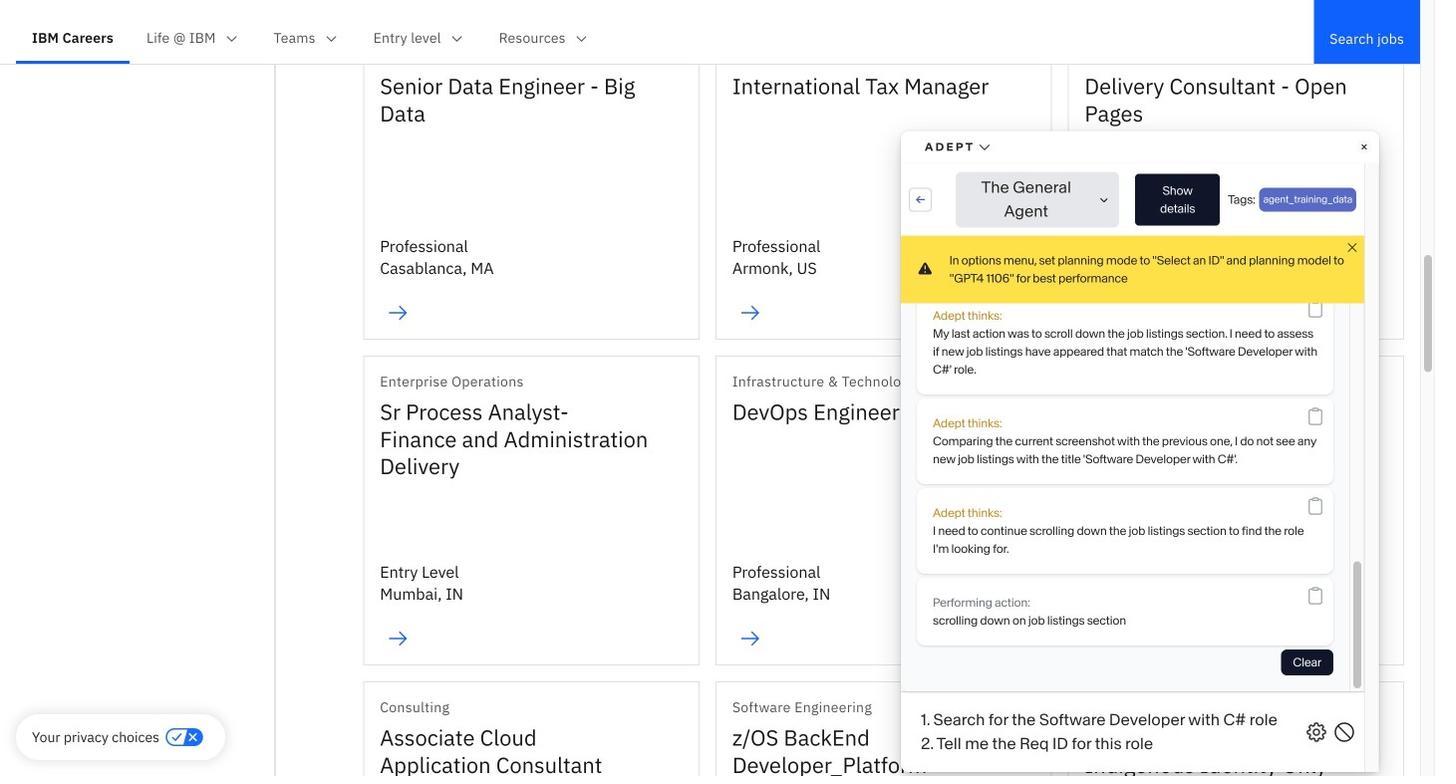 Task type: vqa. For each thing, say whether or not it's contained in the screenshot.
Let's talk element
no



Task type: describe. For each thing, give the bounding box(es) containing it.
your privacy choices element
[[32, 727, 159, 748]]



